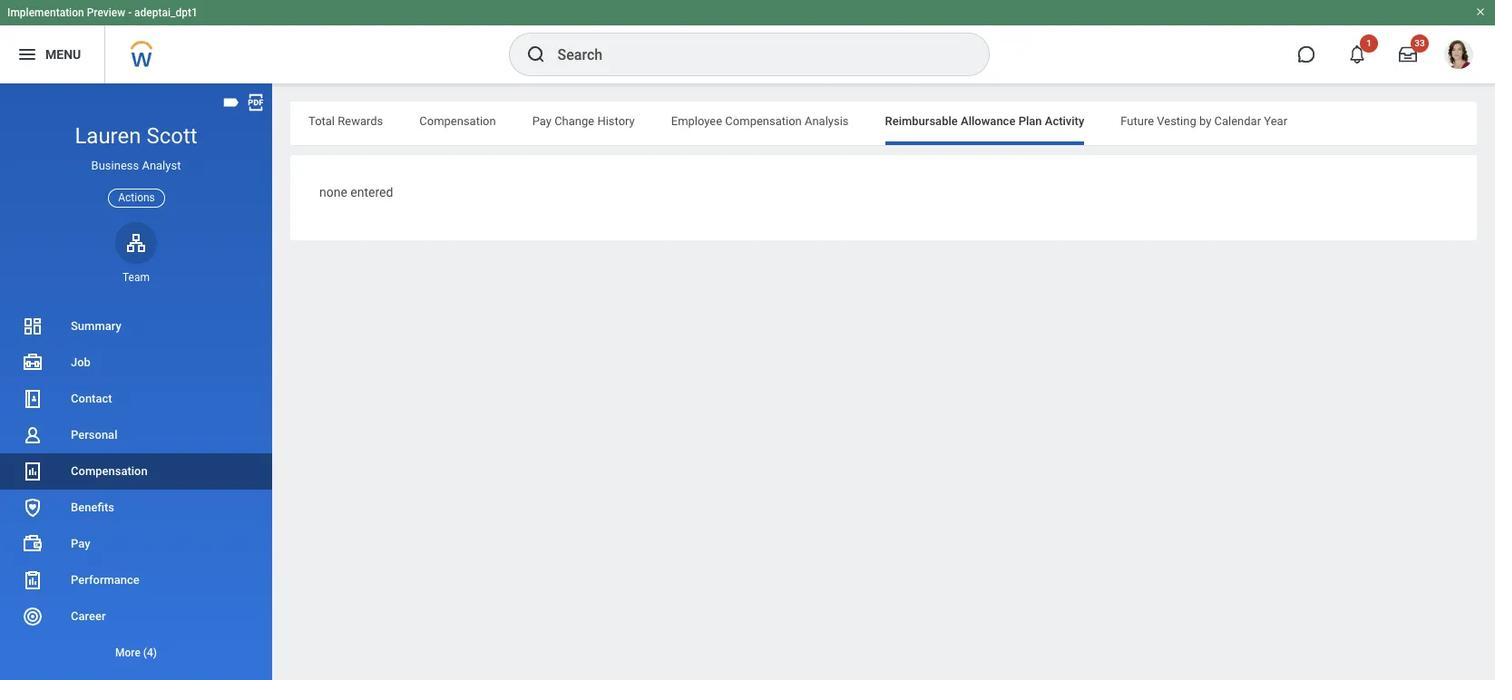 Task type: locate. For each thing, give the bounding box(es) containing it.
career link
[[0, 599, 272, 635]]

1 horizontal spatial pay
[[533, 114, 552, 128]]

reimbursable allowance plan activity
[[885, 114, 1085, 128]]

0 horizontal spatial compensation
[[71, 465, 148, 478]]

personal
[[71, 428, 118, 442]]

future
[[1121, 114, 1155, 128]]

33 button
[[1389, 34, 1430, 74]]

summary image
[[22, 316, 44, 338]]

pay
[[533, 114, 552, 128], [71, 537, 90, 551]]

list
[[0, 309, 272, 672]]

more
[[115, 647, 141, 660]]

tab list
[[290, 102, 1478, 145]]

scott
[[146, 123, 197, 149]]

menu button
[[0, 25, 105, 84]]

pay left the change
[[533, 114, 552, 128]]

menu banner
[[0, 0, 1496, 84]]

contact link
[[0, 381, 272, 418]]

0 horizontal spatial pay
[[71, 537, 90, 551]]

actions button
[[108, 188, 165, 208]]

pay image
[[22, 534, 44, 555]]

(4)
[[143, 647, 157, 660]]

none entered
[[320, 185, 393, 200]]

compensation link
[[0, 454, 272, 490]]

lauren
[[75, 123, 141, 149]]

pay inside pay link
[[71, 537, 90, 551]]

justify image
[[16, 44, 38, 65]]

pay down the benefits on the left of the page
[[71, 537, 90, 551]]

performance link
[[0, 563, 272, 599]]

activity
[[1045, 114, 1085, 128]]

compensation image
[[22, 461, 44, 483]]

career
[[71, 610, 106, 624]]

compensation
[[420, 114, 496, 128], [726, 114, 802, 128], [71, 465, 148, 478]]

benefits
[[71, 501, 114, 515]]

1 horizontal spatial compensation
[[420, 114, 496, 128]]

2 horizontal spatial compensation
[[726, 114, 802, 128]]

actions
[[118, 191, 155, 204]]

summary
[[71, 319, 121, 333]]

profile logan mcneil image
[[1445, 40, 1474, 73]]

total rewards
[[309, 114, 383, 128]]

team lauren scott element
[[115, 270, 157, 285]]

1 vertical spatial pay
[[71, 537, 90, 551]]

summary link
[[0, 309, 272, 345]]

business analyst
[[91, 159, 181, 173]]

personal image
[[22, 425, 44, 447]]

pay link
[[0, 526, 272, 563]]

performance image
[[22, 570, 44, 592]]

compensation inside navigation pane region
[[71, 465, 148, 478]]

33
[[1415, 38, 1426, 48]]

pay for pay
[[71, 537, 90, 551]]

history
[[598, 114, 635, 128]]

0 vertical spatial pay
[[533, 114, 552, 128]]

job link
[[0, 345, 272, 381]]

team link
[[115, 222, 157, 285]]

entered
[[351, 185, 393, 200]]

year
[[1265, 114, 1288, 128]]

adeptai_dpt1
[[134, 6, 198, 19]]

personal link
[[0, 418, 272, 454]]

analyst
[[142, 159, 181, 173]]



Task type: vqa. For each thing, say whether or not it's contained in the screenshot.
caret down small icon to the left
no



Task type: describe. For each thing, give the bounding box(es) containing it.
employee
[[671, 114, 723, 128]]

menu
[[45, 47, 81, 61]]

total
[[309, 114, 335, 128]]

analysis
[[805, 114, 849, 128]]

none
[[320, 185, 348, 200]]

view team image
[[125, 232, 147, 254]]

tag image
[[221, 93, 241, 113]]

rewards
[[338, 114, 383, 128]]

lauren scott
[[75, 123, 197, 149]]

1
[[1367, 38, 1372, 48]]

career image
[[22, 606, 44, 628]]

notifications large image
[[1349, 45, 1367, 64]]

pay for pay change history
[[533, 114, 552, 128]]

tab list containing total rewards
[[290, 102, 1478, 145]]

pay change history
[[533, 114, 635, 128]]

close environment banner image
[[1476, 6, 1487, 17]]

plan
[[1019, 114, 1043, 128]]

list containing summary
[[0, 309, 272, 672]]

employee compensation analysis
[[671, 114, 849, 128]]

allowance
[[961, 114, 1016, 128]]

implementation
[[7, 6, 84, 19]]

view printable version (pdf) image
[[246, 93, 266, 113]]

more (4) button
[[0, 635, 272, 672]]

1 button
[[1338, 34, 1379, 74]]

vesting
[[1158, 114, 1197, 128]]

reimbursable
[[885, 114, 958, 128]]

Search Workday  search field
[[558, 34, 952, 74]]

benefits link
[[0, 490, 272, 526]]

navigation pane region
[[0, 84, 272, 681]]

inbox large image
[[1400, 45, 1418, 64]]

calendar
[[1215, 114, 1262, 128]]

-
[[128, 6, 132, 19]]

by
[[1200, 114, 1212, 128]]

performance
[[71, 574, 140, 587]]

future vesting by calendar year
[[1121, 114, 1288, 128]]

preview
[[87, 6, 125, 19]]

contact image
[[22, 388, 44, 410]]

search image
[[525, 44, 547, 65]]

job
[[71, 356, 91, 369]]

implementation preview -   adeptai_dpt1
[[7, 6, 198, 19]]

more (4)
[[115, 647, 157, 660]]

team
[[123, 271, 150, 284]]

job image
[[22, 352, 44, 374]]

business
[[91, 159, 139, 173]]

change
[[555, 114, 595, 128]]

benefits image
[[22, 497, 44, 519]]

contact
[[71, 392, 112, 406]]

more (4) button
[[0, 643, 272, 664]]



